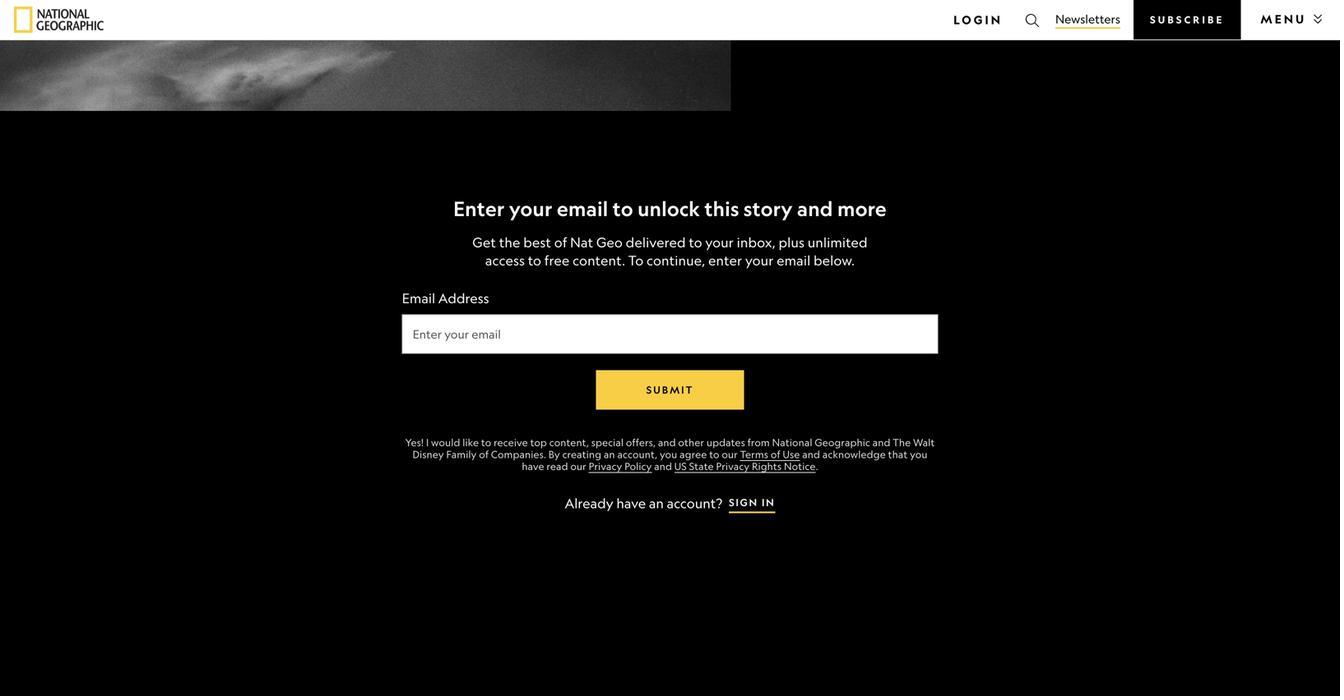 Task type: vqa. For each thing, say whether or not it's contained in the screenshot.
EMAIL ADDRESS text box
yes



Task type: locate. For each thing, give the bounding box(es) containing it.
state
[[689, 461, 714, 473]]

submit
[[646, 384, 694, 397]]

1 horizontal spatial like
[[896, 342, 950, 382]]

1 vertical spatial like
[[463, 437, 479, 449]]

already
[[565, 496, 614, 512]]

0 vertical spatial north
[[764, 267, 853, 306]]

0 horizontal spatial the
[[499, 235, 520, 251]]

0 horizontal spatial an
[[604, 449, 615, 461]]

receive
[[494, 437, 528, 449]]

your up best
[[509, 197, 553, 221]]

0 horizontal spatial have
[[522, 461, 544, 473]]

to up the continue,
[[689, 235, 703, 251]]

2 horizontal spatial your
[[745, 253, 774, 269]]

your up enter
[[706, 235, 734, 251]]

of up free
[[554, 235, 567, 251]]

1 horizontal spatial you
[[910, 449, 928, 461]]

other
[[678, 437, 704, 449]]

north inside videos of the north sea's large, eye-popping waves often go viral on tiktok—but people have been navigating these stormy waters for millennia.
[[862, 433, 904, 451]]

stormy
[[962, 478, 1012, 496]]

like right would
[[463, 437, 479, 449]]

have up in
[[764, 478, 798, 496]]

get the best of nat geo delivered to your inbox, plus unlimited access to free content. to continue, enter your email below.
[[473, 235, 868, 269]]

have
[[522, 461, 544, 473], [764, 478, 798, 496], [617, 496, 646, 512]]

1 vertical spatial waves
[[764, 455, 807, 474]]

have inside videos of the north sea's large, eye-popping waves often go viral on tiktok—but people have been navigating these stormy waters for millennia.
[[764, 478, 798, 496]]

to up geo at the top of page
[[613, 197, 633, 221]]

go
[[852, 455, 871, 474]]

what makes the north sea's waves so treacherous—and what it's like sailing them
[[764, 229, 1072, 420]]

our right read
[[571, 461, 587, 473]]

1 you from the left
[[660, 449, 677, 461]]

1 vertical spatial sea's
[[907, 433, 942, 451]]

by
[[549, 449, 560, 461]]

privacy policy and us state privacy rights notice .
[[589, 461, 818, 473]]

enter
[[454, 197, 505, 221]]

of
[[554, 235, 567, 251], [817, 433, 831, 451], [479, 449, 489, 461], [771, 449, 781, 461]]

have down policy
[[617, 496, 646, 512]]

these
[[920, 478, 959, 496]]

2 vertical spatial your
[[745, 253, 774, 269]]

our inside the and acknowledge that you have read our
[[571, 461, 587, 473]]

1 vertical spatial email
[[777, 253, 811, 269]]

of up often
[[817, 433, 831, 451]]

0 horizontal spatial our
[[571, 461, 587, 473]]

this
[[705, 197, 739, 221]]

waters
[[1015, 478, 1061, 496]]

2 horizontal spatial the
[[955, 229, 1006, 268]]

1 horizontal spatial our
[[722, 449, 738, 461]]

0 vertical spatial email
[[557, 197, 608, 221]]

2 you from the left
[[910, 449, 928, 461]]

like inside yes! i would like to receive top content, special offers, and other updates from national geographic and the walt disney family of companies. by creating an account, you agree to our
[[463, 437, 479, 449]]

the
[[955, 229, 1006, 268], [499, 235, 520, 251], [835, 433, 859, 451]]

disney
[[413, 449, 444, 461]]

the for what makes the north sea's waves so treacherous—and what it's like sailing them
[[955, 229, 1006, 268]]

yes! i would like to receive top content, special offers, and other updates from national geographic and the walt disney family of companies. by creating an account, you agree to our
[[405, 437, 935, 461]]

and inside the and acknowledge that you have read our
[[802, 449, 820, 461]]

waves inside 'what makes the north sea's waves so treacherous—and what it's like sailing them'
[[941, 267, 1033, 306]]

an right creating
[[604, 449, 615, 461]]

sea's for waves
[[860, 267, 934, 306]]

you right that
[[910, 449, 928, 461]]

yes!
[[405, 437, 424, 449]]

best
[[524, 235, 551, 251]]

1 vertical spatial north
[[862, 433, 904, 451]]

have left read
[[522, 461, 544, 473]]

national geographic logo - home image
[[14, 7, 104, 33]]

privacy down updates
[[716, 461, 750, 473]]

sea's inside 'what makes the north sea's waves so treacherous—and what it's like sailing them'
[[860, 267, 934, 306]]

sea's inside videos of the north sea's large, eye-popping waves often go viral on tiktok—but people have been navigating these stormy waters for millennia.
[[907, 433, 942, 451]]

newsletters link
[[1056, 11, 1121, 29]]

subscribe link
[[1134, 0, 1241, 39]]

navigating
[[841, 478, 916, 496]]

and left the
[[873, 437, 891, 449]]

an left account?
[[649, 496, 664, 512]]

1 horizontal spatial waves
[[941, 267, 1033, 306]]

the right makes
[[955, 229, 1006, 268]]

2 horizontal spatial have
[[764, 478, 798, 496]]

email down plus
[[777, 253, 811, 269]]

walt
[[913, 437, 935, 449]]

our left terms
[[722, 449, 738, 461]]

like right the it's
[[896, 342, 950, 382]]

continue,
[[647, 253, 705, 269]]

on
[[907, 455, 926, 474]]

to
[[628, 253, 644, 269]]

0 horizontal spatial waves
[[764, 455, 807, 474]]

of inside get the best of nat geo delivered to your inbox, plus unlimited access to free content. to continue, enter your email below.
[[554, 235, 567, 251]]

privacy
[[589, 461, 622, 473], [716, 461, 750, 473]]

and up unlimited
[[797, 197, 833, 221]]

like inside 'what makes the north sea's waves so treacherous—and what it's like sailing them'
[[896, 342, 950, 382]]

0 vertical spatial like
[[896, 342, 950, 382]]

sign in link
[[729, 494, 776, 514]]

submit button
[[596, 371, 744, 410]]

to left receive
[[481, 437, 491, 449]]

0 horizontal spatial like
[[463, 437, 479, 449]]

waves inside videos of the north sea's large, eye-popping waves often go viral on tiktok—but people have been navigating these stormy waters for millennia.
[[764, 455, 807, 474]]

newsletters
[[1056, 12, 1121, 26]]

1 horizontal spatial privacy
[[716, 461, 750, 473]]

us state privacy rights notice link
[[675, 461, 816, 473]]

videos of the north sea's large, eye-popping waves often go viral on tiktok—but people have been navigating these stormy waters for millennia.
[[764, 433, 1085, 518]]

sea's right below.
[[860, 267, 934, 306]]

your down inbox,
[[745, 253, 774, 269]]

access
[[485, 253, 525, 269]]

north up viral
[[862, 433, 904, 451]]

privacy down special
[[589, 461, 622, 473]]

updates
[[707, 437, 745, 449]]

acknowledge
[[823, 449, 886, 461]]

delivered
[[626, 235, 686, 251]]

notice
[[784, 461, 816, 473]]

the up the access
[[499, 235, 520, 251]]

north down plus
[[764, 267, 853, 306]]

email inside get the best of nat geo delivered to your inbox, plus unlimited access to free content. to continue, enter your email below.
[[777, 253, 811, 269]]

0 horizontal spatial north
[[764, 267, 853, 306]]

Email Address text field
[[402, 315, 938, 354]]

the inside videos of the north sea's large, eye-popping waves often go viral on tiktok—but people have been navigating these stormy waters for millennia.
[[835, 433, 859, 451]]

1 horizontal spatial email
[[777, 253, 811, 269]]

0 vertical spatial your
[[509, 197, 553, 221]]

enter your email to unlock this story and more
[[454, 197, 887, 221]]

our
[[722, 449, 738, 461], [571, 461, 587, 473]]

our inside yes! i would like to receive top content, special offers, and other updates from national geographic and the walt disney family of companies. by creating an account, you agree to our
[[722, 449, 738, 461]]

to
[[613, 197, 633, 221], [689, 235, 703, 251], [528, 253, 542, 269], [481, 437, 491, 449], [709, 449, 720, 461]]

us
[[675, 461, 687, 473]]

0 vertical spatial an
[[604, 449, 615, 461]]

read
[[547, 461, 568, 473]]

of left the use
[[771, 449, 781, 461]]

the inside 'what makes the north sea's waves so treacherous—and what it's like sailing them'
[[955, 229, 1006, 268]]

you
[[660, 449, 677, 461], [910, 449, 928, 461]]

that
[[888, 449, 908, 461]]

companies.
[[491, 449, 546, 461]]

you left agree
[[660, 449, 677, 461]]

sea's up on
[[907, 433, 942, 451]]

so
[[1039, 267, 1072, 306]]

to right agree
[[709, 449, 720, 461]]

waves
[[941, 267, 1033, 306], [764, 455, 807, 474]]

0 vertical spatial sea's
[[860, 267, 934, 306]]

to down best
[[528, 253, 542, 269]]

subscribe
[[1150, 14, 1225, 26]]

an
[[604, 449, 615, 461], [649, 496, 664, 512]]

0 horizontal spatial you
[[660, 449, 677, 461]]

of right 'family'
[[479, 449, 489, 461]]

geo
[[597, 235, 623, 251]]

and right the use
[[802, 449, 820, 461]]

videos
[[764, 433, 813, 451]]

1 horizontal spatial north
[[862, 433, 904, 451]]

been
[[801, 478, 837, 496]]

0 horizontal spatial privacy
[[589, 461, 622, 473]]

email up nat
[[557, 197, 608, 221]]

account,
[[618, 449, 658, 461]]

your
[[509, 197, 553, 221], [706, 235, 734, 251], [745, 253, 774, 269]]

login
[[954, 12, 1003, 27]]

people
[[1015, 455, 1066, 474]]

north inside 'what makes the north sea's waves so treacherous—and what it's like sailing them'
[[764, 267, 853, 306]]

and
[[797, 197, 833, 221], [658, 437, 676, 449], [873, 437, 891, 449], [802, 449, 820, 461], [654, 461, 672, 473]]

email
[[557, 197, 608, 221], [777, 253, 811, 269]]

1 horizontal spatial an
[[649, 496, 664, 512]]

1 horizontal spatial the
[[835, 433, 859, 451]]

content.
[[573, 253, 625, 269]]

1 vertical spatial your
[[706, 235, 734, 251]]

treacherous—and
[[764, 304, 1022, 344]]

0 vertical spatial waves
[[941, 267, 1033, 306]]

the up go
[[835, 433, 859, 451]]



Task type: describe. For each thing, give the bounding box(es) containing it.
you inside yes! i would like to receive top content, special offers, and other updates from national geographic and the walt disney family of companies. by creating an account, you agree to our
[[660, 449, 677, 461]]

of inside videos of the north sea's large, eye-popping waves often go viral on tiktok—but people have been navigating these stormy waters for millennia.
[[817, 433, 831, 451]]

national
[[772, 437, 813, 449]]

nat
[[570, 235, 594, 251]]

family
[[446, 449, 477, 461]]

login button
[[947, 7, 1010, 33]]

email
[[402, 290, 435, 307]]

environment link
[[783, 188, 912, 205]]

large,
[[945, 433, 985, 451]]

2 privacy from the left
[[716, 461, 750, 473]]

already have an account? sign in
[[565, 496, 776, 512]]

of inside yes! i would like to receive top content, special offers, and other updates from national geographic and the walt disney family of companies. by creating an account, you agree to our
[[479, 449, 489, 461]]

and acknowledge that you have read our
[[522, 449, 928, 473]]

policy
[[625, 461, 652, 473]]

for
[[1065, 478, 1085, 496]]

i
[[426, 437, 429, 449]]

geographic
[[815, 437, 871, 449]]

and left other
[[658, 437, 676, 449]]

unlimited
[[808, 235, 868, 251]]

north for of
[[862, 433, 904, 451]]

address
[[438, 290, 489, 307]]

eye-
[[988, 433, 1020, 451]]

use
[[783, 449, 800, 461]]

0 horizontal spatial your
[[509, 197, 553, 221]]

.
[[816, 461, 818, 473]]

account?
[[667, 496, 723, 512]]

the
[[893, 437, 911, 449]]

what
[[764, 229, 847, 268]]

get
[[473, 235, 496, 251]]

top
[[530, 437, 547, 449]]

inbox,
[[737, 235, 776, 251]]

viral
[[874, 455, 904, 474]]

search image
[[1024, 12, 1041, 29]]

special
[[591, 437, 624, 449]]

terms
[[740, 449, 769, 461]]

1 vertical spatial an
[[649, 496, 664, 512]]

the for videos of the north sea's large, eye-popping waves often go viral on tiktok—but people have been navigating these stormy waters for millennia.
[[835, 433, 859, 451]]

you inside the and acknowledge that you have read our
[[910, 449, 928, 461]]

have inside the and acknowledge that you have read our
[[522, 461, 544, 473]]

email address
[[402, 290, 489, 307]]

terms of use
[[740, 449, 800, 461]]

1 privacy from the left
[[589, 461, 622, 473]]

them
[[764, 380, 843, 420]]

it's
[[846, 342, 890, 382]]

rights
[[752, 461, 782, 473]]

often
[[810, 455, 848, 474]]

the inside get the best of nat geo delivered to your inbox, plus unlimited access to free content. to continue, enter your email below.
[[499, 235, 520, 251]]

in
[[762, 497, 776, 510]]

1 horizontal spatial your
[[706, 235, 734, 251]]

tiktok—but
[[929, 455, 1012, 474]]

below.
[[814, 253, 855, 269]]

sign
[[729, 497, 758, 510]]

an inside yes! i would like to receive top content, special offers, and other updates from national geographic and the walt disney family of companies. by creating an account, you agree to our
[[604, 449, 615, 461]]

and left us at bottom
[[654, 461, 672, 473]]

from
[[748, 437, 770, 449]]

terms of use link
[[740, 449, 800, 462]]

1 horizontal spatial have
[[617, 496, 646, 512]]

plus
[[779, 235, 805, 251]]

makes
[[854, 229, 949, 268]]

popping
[[1020, 433, 1081, 451]]

more
[[838, 197, 887, 221]]

agree
[[680, 449, 707, 461]]

environment
[[783, 188, 912, 205]]

what
[[764, 342, 840, 382]]

millennia.
[[764, 500, 831, 518]]

story
[[744, 197, 793, 221]]

a black and white photograph of a stormy sea image
[[0, 40, 731, 697]]

menu
[[1261, 12, 1307, 26]]

offers,
[[626, 437, 656, 449]]

free
[[545, 253, 570, 269]]

north for makes
[[764, 267, 853, 306]]

sea's for large,
[[907, 433, 942, 451]]

unlock
[[638, 197, 700, 221]]

creating
[[562, 449, 602, 461]]

0 horizontal spatial email
[[557, 197, 608, 221]]

enter
[[708, 253, 742, 269]]

would
[[431, 437, 460, 449]]

privacy policy link
[[589, 461, 652, 473]]



